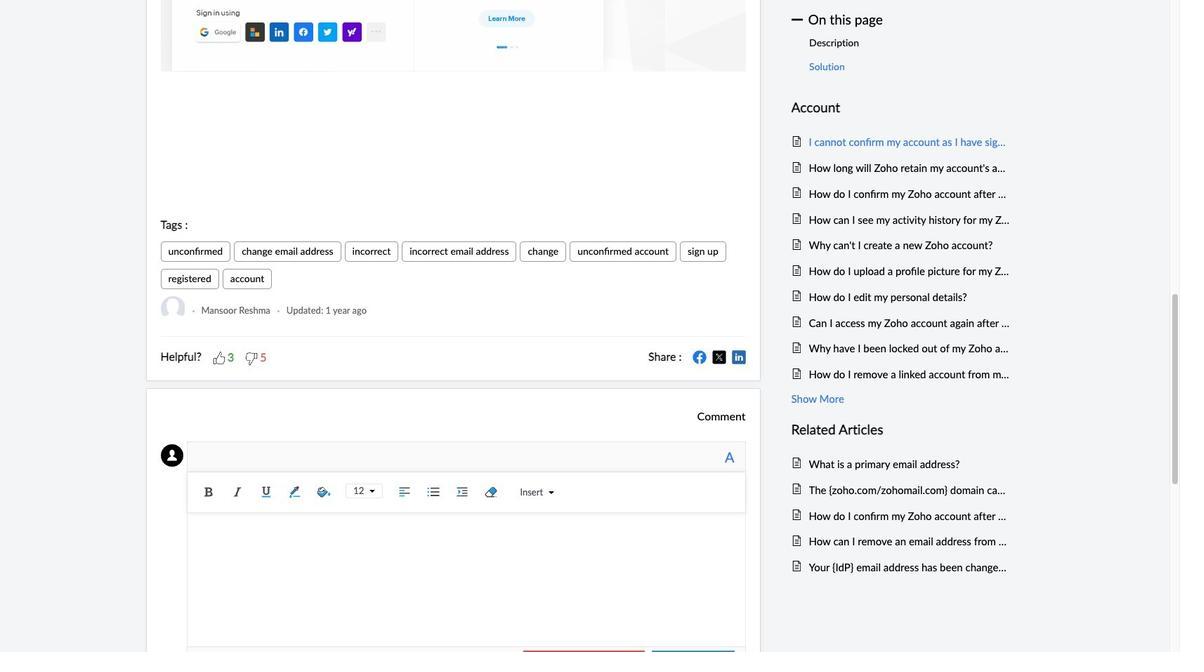Task type: describe. For each thing, give the bounding box(es) containing it.
bold (ctrl+b) image
[[198, 482, 219, 503]]

underline (ctrl+u) image
[[256, 482, 277, 503]]

indent image
[[452, 482, 473, 503]]

1 heading from the top
[[792, 97, 1010, 119]]

italic (ctrl+i) image
[[227, 482, 248, 503]]

twitter image
[[712, 351, 726, 365]]



Task type: vqa. For each thing, say whether or not it's contained in the screenshot.
Insert Image
no



Task type: locate. For each thing, give the bounding box(es) containing it.
font size image
[[364, 489, 376, 495]]

font color image
[[285, 482, 306, 503]]

a gif showing how to edit the email address that is registered incorrectly. image
[[161, 0, 746, 72]]

lists image
[[423, 482, 444, 503]]

linkedin image
[[732, 351, 746, 365]]

2 heading from the top
[[792, 420, 1010, 441]]

0 vertical spatial heading
[[792, 97, 1010, 119]]

align image
[[395, 482, 416, 503]]

background color image
[[314, 482, 335, 503]]

clear formatting image
[[481, 482, 502, 503]]

facebook image
[[693, 351, 707, 365]]

insert options image
[[543, 490, 555, 496]]

1 vertical spatial heading
[[792, 420, 1010, 441]]

heading
[[792, 97, 1010, 119], [792, 420, 1010, 441]]



